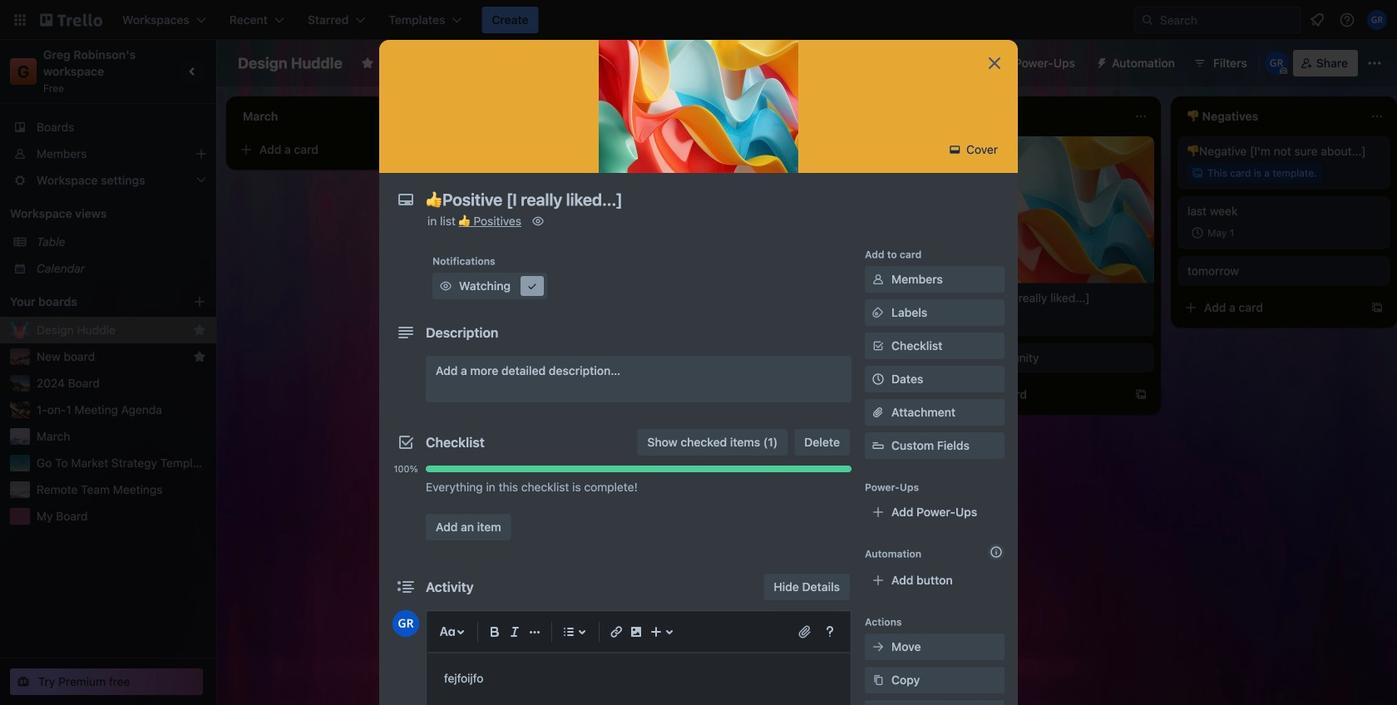 Task type: locate. For each thing, give the bounding box(es) containing it.
close dialog image
[[985, 53, 1005, 73]]

create from template… image
[[1371, 301, 1384, 314], [1134, 388, 1148, 401]]

bold ⌘b image
[[485, 622, 505, 642]]

lists image
[[559, 622, 579, 642]]

greg robinson (gregrobinson96) image
[[1265, 52, 1288, 75], [393, 610, 419, 637]]

show menu image
[[1366, 55, 1383, 72]]

greg robinson (gregrobinson96) image down search field
[[1265, 52, 1288, 75]]

group
[[393, 501, 852, 507]]

image image
[[626, 622, 646, 642]]

None checkbox
[[1188, 223, 1239, 243], [502, 286, 559, 306], [1188, 223, 1239, 243], [502, 286, 559, 306]]

Search field
[[1154, 8, 1300, 32]]

1 vertical spatial starred icon image
[[193, 350, 206, 363]]

editor toolbar
[[434, 619, 843, 645]]

greg robinson (gregrobinson96) image
[[1367, 10, 1387, 30]]

star or unstar board image
[[361, 57, 374, 70]]

create from template… image
[[898, 291, 911, 304]]

open help dialog image
[[820, 622, 840, 642]]

attach and insert link image
[[797, 624, 813, 640]]

1 horizontal spatial greg robinson (gregrobinson96) image
[[1265, 52, 1288, 75]]

greg robinson (gregrobinson96) image left text styles image
[[393, 610, 419, 637]]

None text field
[[417, 185, 966, 215]]

text styles image
[[437, 622, 457, 642]]

link ⌘k image
[[606, 622, 626, 642]]

sm image
[[524, 278, 541, 294], [870, 304, 887, 321], [870, 672, 887, 689]]

1 vertical spatial greg robinson (gregrobinson96) image
[[393, 610, 419, 637]]

open information menu image
[[1339, 12, 1356, 28]]

0 vertical spatial greg robinson (gregrobinson96) image
[[1265, 52, 1288, 75]]

sm image
[[1089, 50, 1112, 73], [947, 141, 963, 158], [530, 213, 546, 230], [870, 271, 887, 288], [437, 278, 454, 294], [870, 639, 887, 655]]

0 vertical spatial sm image
[[524, 278, 541, 294]]

0 vertical spatial starred icon image
[[193, 324, 206, 337]]

Board name text field
[[230, 50, 351, 77]]

italic ⌘i image
[[505, 622, 525, 642]]

0 horizontal spatial create from template… image
[[1134, 388, 1148, 401]]

search image
[[1141, 13, 1154, 27]]

primary element
[[0, 0, 1397, 40]]

0 vertical spatial create from template… image
[[1371, 301, 1384, 314]]

your boards with 8 items element
[[10, 292, 168, 312]]

starred icon image
[[193, 324, 206, 337], [193, 350, 206, 363]]



Task type: describe. For each thing, give the bounding box(es) containing it.
more formatting image
[[525, 622, 545, 642]]

color: green, title: none image
[[479, 256, 512, 263]]

2 starred icon image from the top
[[193, 350, 206, 363]]

1 horizontal spatial create from template… image
[[1371, 301, 1384, 314]]

0 horizontal spatial greg robinson (gregrobinson96) image
[[393, 610, 419, 637]]

0 notifications image
[[1307, 10, 1327, 30]]

text formatting group
[[485, 622, 545, 642]]

customize views image
[[606, 55, 622, 72]]

Main content area, start typing to enter text. text field
[[444, 669, 833, 689]]

1 vertical spatial sm image
[[870, 304, 887, 321]]

1 starred icon image from the top
[[193, 324, 206, 337]]

1 vertical spatial create from template… image
[[1134, 388, 1148, 401]]

2 vertical spatial sm image
[[870, 672, 887, 689]]

add board image
[[193, 295, 206, 309]]



Task type: vqa. For each thing, say whether or not it's contained in the screenshot.
the left Create from template… icon
yes



